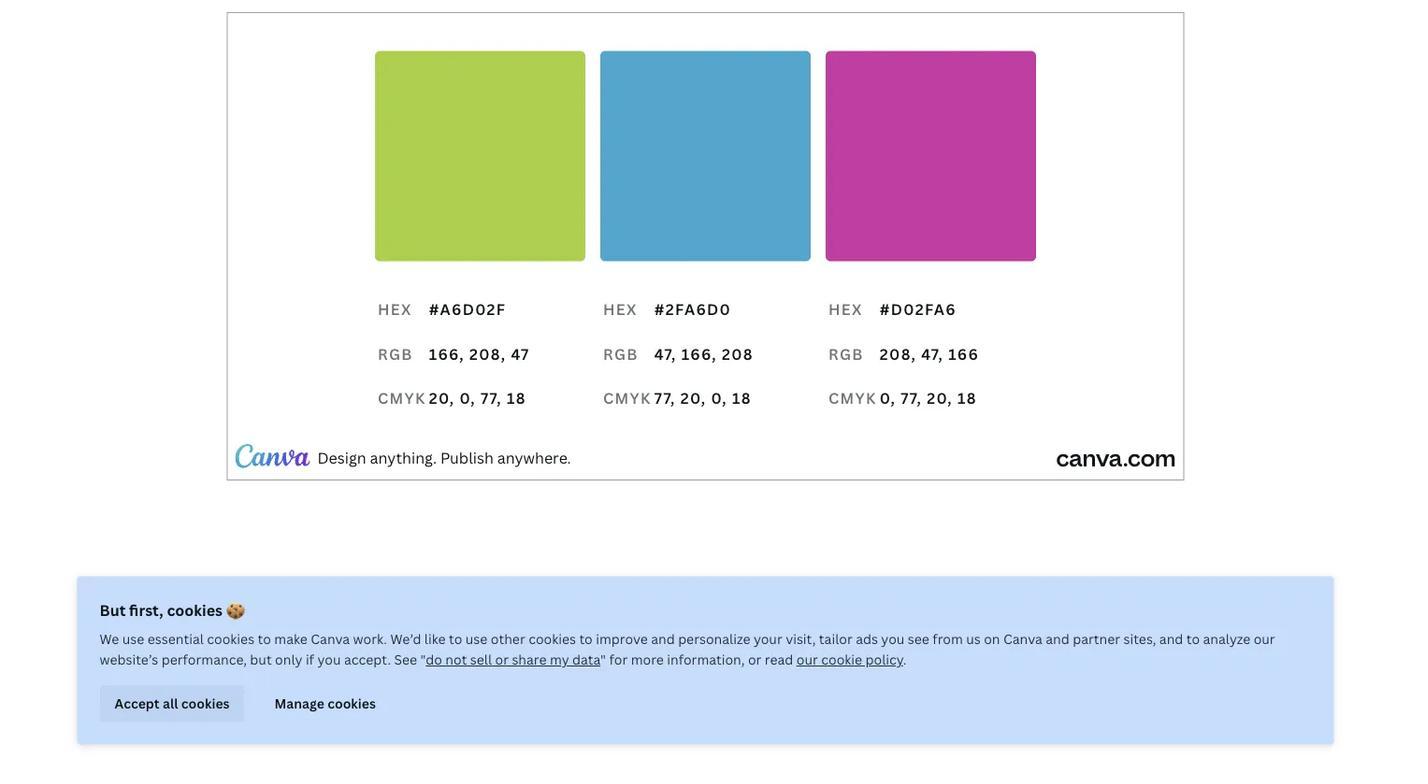 Task type: vqa. For each thing, say whether or not it's contained in the screenshot.
the Design
yes



Task type: describe. For each thing, give the bounding box(es) containing it.
hex for #d02fa6
[[829, 295, 863, 315]]

see
[[394, 650, 417, 668]]

1 horizontal spatial you
[[881, 630, 905, 648]]

1 166, from the left
[[429, 339, 465, 359]]

2 0, from the left
[[711, 383, 727, 403]]

we use essential cookies to make canva work. we'd like to use other cookies to improve and personalize your visit, tailor ads you see from us on canva and partner sites, and to analyze our website's performance, but only if you accept. see "
[[100, 630, 1275, 668]]

our inside we use essential cookies to make canva work. we'd like to use other cookies to improve and personalize your visit, tailor ads you see from us on canva and partner sites, and to analyze our website's performance, but only if you accept. see "
[[1254, 630, 1275, 648]]

data
[[572, 650, 600, 668]]

design anything. publish anywhere.
[[318, 443, 571, 463]]

more
[[631, 650, 664, 668]]

us
[[966, 630, 981, 648]]

from
[[933, 630, 963, 648]]

see
[[908, 630, 929, 648]]

18 for cmyk 20, 0, 77, 18
[[507, 383, 526, 403]]

rgb for 47, 166, 208
[[603, 339, 638, 359]]

1 use from the left
[[122, 630, 144, 648]]

3 and from the left
[[1160, 630, 1183, 648]]

cookies inside button
[[327, 694, 376, 712]]

2 canva from the left
[[1003, 630, 1043, 648]]

#d02fa6
[[880, 295, 957, 315]]

your
[[754, 630, 783, 648]]

manage
[[275, 694, 324, 712]]

cookies up my
[[529, 630, 576, 648]]

we'd
[[390, 630, 421, 648]]

1 and from the left
[[651, 630, 675, 648]]

other
[[491, 630, 525, 648]]

208
[[722, 339, 754, 359]]

but first, cookies 🍪
[[100, 599, 241, 620]]

improve
[[596, 630, 648, 648]]

partner
[[1073, 630, 1120, 648]]

3 to from the left
[[579, 630, 593, 648]]

2 " from the left
[[600, 650, 606, 668]]

" inside we use essential cookies to make canva work. we'd like to use other cookies to improve and personalize your visit, tailor ads you see from us on canva and partner sites, and to analyze our website's performance, but only if you accept. see "
[[420, 650, 426, 668]]

cookies up essential
[[167, 599, 223, 620]]

manage cookies button
[[260, 685, 391, 722]]

not
[[445, 650, 467, 668]]

essential
[[148, 630, 204, 648]]

cmyk 77, 20, 0, 18
[[603, 383, 752, 403]]

visit,
[[786, 630, 816, 648]]

accept all cookies
[[115, 694, 230, 712]]

47
[[511, 339, 530, 359]]

1 or from the left
[[495, 650, 509, 668]]

performance,
[[161, 650, 247, 668]]

policy
[[866, 650, 903, 668]]

1 208, from the left
[[469, 339, 506, 359]]

4 to from the left
[[1187, 630, 1200, 648]]

ads
[[856, 630, 878, 648]]

2 use from the left
[[466, 630, 488, 648]]

anything.
[[370, 443, 437, 463]]

do not sell or share my data link
[[426, 650, 600, 668]]

1 0, from the left
[[460, 383, 476, 403]]

47, 166, 208
[[655, 339, 754, 359]]

18 for cmyk 0, 77, 20, 18
[[958, 383, 977, 403]]

rgb for 166, 208, 47
[[378, 339, 413, 359]]

like
[[424, 630, 446, 648]]

1 to from the left
[[258, 630, 271, 648]]

3 20, from the left
[[927, 383, 953, 403]]

#2fa6d0
[[655, 295, 731, 315]]

but
[[100, 599, 126, 620]]

analyze
[[1203, 630, 1251, 648]]

canva.com
[[1056, 438, 1176, 468]]



Task type: locate. For each thing, give the bounding box(es) containing it.
20, down 208, 47, 166
[[927, 383, 953, 403]]

1 horizontal spatial "
[[600, 650, 606, 668]]

1 77, from the left
[[481, 383, 502, 403]]

1 20, from the left
[[429, 383, 455, 403]]

and left partner
[[1046, 630, 1070, 648]]

2 208, from the left
[[880, 339, 917, 359]]

20, down 47, 166, 208
[[681, 383, 706, 403]]

cmyk 20, 0, 77, 18
[[378, 383, 526, 403]]

1 horizontal spatial our
[[1254, 630, 1275, 648]]

canva right on
[[1003, 630, 1043, 648]]

18
[[507, 383, 526, 403], [732, 383, 752, 403], [958, 383, 977, 403]]

77, down 166, 208, 47
[[481, 383, 502, 403]]

hex left #a6d02f
[[378, 295, 412, 315]]

🍪
[[226, 599, 241, 620]]

3 77, from the left
[[901, 383, 922, 403]]

77,
[[481, 383, 502, 403], [655, 383, 676, 403], [901, 383, 922, 403]]

2 20, from the left
[[681, 383, 706, 403]]

cmyk for cmyk 0, 77, 20, 18
[[829, 383, 877, 403]]

my
[[550, 650, 569, 668]]

accept
[[115, 694, 160, 712]]

2 horizontal spatial 0,
[[880, 383, 896, 403]]

0 horizontal spatial cmyk
[[378, 383, 426, 403]]

3 0, from the left
[[880, 383, 896, 403]]

208, left 47
[[469, 339, 506, 359]]

only
[[275, 650, 302, 668]]

to
[[258, 630, 271, 648], [449, 630, 462, 648], [579, 630, 593, 648], [1187, 630, 1200, 648]]

1 horizontal spatial 0,
[[711, 383, 727, 403]]

use
[[122, 630, 144, 648], [466, 630, 488, 648]]

or left read
[[748, 650, 762, 668]]

cookies down 🍪
[[207, 630, 254, 648]]

publish
[[440, 443, 494, 463]]

and right sites,
[[1160, 630, 1183, 648]]

do not sell or share my data " for more information, or read our cookie policy .
[[426, 650, 907, 668]]

1 " from the left
[[420, 650, 426, 668]]

166
[[949, 339, 979, 359]]

design
[[318, 443, 366, 463]]

18 down 208
[[732, 383, 752, 403]]

cmyk for cmyk 77, 20, 0, 18
[[603, 383, 652, 403]]

information,
[[667, 650, 745, 668]]

166,
[[429, 339, 465, 359], [682, 339, 717, 359]]

0 horizontal spatial rgb
[[378, 339, 413, 359]]

18 for cmyk 77, 20, 0, 18
[[732, 383, 752, 403]]

read
[[765, 650, 793, 668]]

hex for #a6d02f
[[378, 295, 412, 315]]

20, down 166, 208, 47
[[429, 383, 455, 403]]

to right like
[[449, 630, 462, 648]]

or
[[495, 650, 509, 668], [748, 650, 762, 668]]

2 cmyk from the left
[[603, 383, 652, 403]]

and up do not sell or share my data " for more information, or read our cookie policy .
[[651, 630, 675, 648]]

208, up cmyk 0, 77, 20, 18
[[880, 339, 917, 359]]

work.
[[353, 630, 387, 648]]

2 horizontal spatial 18
[[958, 383, 977, 403]]

1 horizontal spatial cmyk
[[603, 383, 652, 403]]

manage cookies
[[275, 694, 376, 712]]

rgb
[[378, 339, 413, 359], [603, 339, 638, 359], [829, 339, 864, 359]]

0 horizontal spatial our
[[797, 650, 818, 668]]

1 horizontal spatial and
[[1046, 630, 1070, 648]]

0,
[[460, 383, 476, 403], [711, 383, 727, 403], [880, 383, 896, 403]]

"
[[420, 650, 426, 668], [600, 650, 606, 668]]

0 horizontal spatial 77,
[[481, 383, 502, 403]]

2 166, from the left
[[682, 339, 717, 359]]

you up policy
[[881, 630, 905, 648]]

0 horizontal spatial hex
[[378, 295, 412, 315]]

accept.
[[344, 650, 391, 668]]

1 horizontal spatial canva
[[1003, 630, 1043, 648]]

cookies inside button
[[181, 694, 230, 712]]

our down visit,
[[797, 650, 818, 668]]

make
[[274, 630, 308, 648]]

0, down 166, 208, 47
[[460, 383, 476, 403]]

share
[[512, 650, 547, 668]]

1 horizontal spatial use
[[466, 630, 488, 648]]

first,
[[129, 599, 163, 620]]

cookies
[[167, 599, 223, 620], [207, 630, 254, 648], [529, 630, 576, 648], [181, 694, 230, 712], [327, 694, 376, 712]]

1 horizontal spatial 18
[[732, 383, 752, 403]]

1 horizontal spatial rgb
[[603, 339, 638, 359]]

1 47, from the left
[[655, 339, 677, 359]]

for
[[609, 650, 628, 668]]

2 and from the left
[[1046, 630, 1070, 648]]

" right 'see'
[[420, 650, 426, 668]]

hex left the #2fa6d0
[[603, 295, 637, 315]]

2 47, from the left
[[921, 339, 944, 359]]

1 horizontal spatial or
[[748, 650, 762, 668]]

166, up 'cmyk 20, 0, 77, 18'
[[429, 339, 465, 359]]

#a6d02f
[[429, 295, 506, 315]]

but
[[250, 650, 272, 668]]

1 rgb from the left
[[378, 339, 413, 359]]

0 horizontal spatial you
[[317, 650, 341, 668]]

our
[[1254, 630, 1275, 648], [797, 650, 818, 668]]

0 horizontal spatial use
[[122, 630, 144, 648]]

47, left 166
[[921, 339, 944, 359]]

1 vertical spatial our
[[797, 650, 818, 668]]

or right the sell
[[495, 650, 509, 668]]

.
[[903, 650, 907, 668]]

anywhere.
[[497, 443, 571, 463]]

cmyk 0, 77, 20, 18
[[829, 383, 977, 403]]

if
[[306, 650, 314, 668]]

rgb up cmyk 0, 77, 20, 18
[[829, 339, 864, 359]]

and
[[651, 630, 675, 648], [1046, 630, 1070, 648], [1160, 630, 1183, 648]]

0 vertical spatial you
[[881, 630, 905, 648]]

20,
[[429, 383, 455, 403], [681, 383, 706, 403], [927, 383, 953, 403]]

208,
[[469, 339, 506, 359], [880, 339, 917, 359]]

1 horizontal spatial 77,
[[655, 383, 676, 403]]

use up the sell
[[466, 630, 488, 648]]

0 horizontal spatial 18
[[507, 383, 526, 403]]

cookies down the accept.
[[327, 694, 376, 712]]

0 horizontal spatial 47,
[[655, 339, 677, 359]]

0 vertical spatial our
[[1254, 630, 1275, 648]]

" left for
[[600, 650, 606, 668]]

1 hex from the left
[[378, 295, 412, 315]]

sell
[[470, 650, 492, 668]]

0 horizontal spatial or
[[495, 650, 509, 668]]

2 to from the left
[[449, 630, 462, 648]]

tailor
[[819, 630, 853, 648]]

sites,
[[1124, 630, 1156, 648]]

cookie
[[821, 650, 862, 668]]

47, up cmyk 77, 20, 0, 18 in the bottom of the page
[[655, 339, 677, 359]]

1 canva from the left
[[311, 630, 350, 648]]

1 cmyk from the left
[[378, 383, 426, 403]]

hex left the #d02fa6
[[829, 295, 863, 315]]

2 horizontal spatial rgb
[[829, 339, 864, 359]]

0 horizontal spatial 20,
[[429, 383, 455, 403]]

2 horizontal spatial hex
[[829, 295, 863, 315]]

use up "website's"
[[122, 630, 144, 648]]

to up 'but'
[[258, 630, 271, 648]]

2 or from the left
[[748, 650, 762, 668]]

0, down 47, 166, 208
[[711, 383, 727, 403]]

accept all cookies button
[[100, 685, 245, 722]]

47,
[[655, 339, 677, 359], [921, 339, 944, 359]]

hex
[[378, 295, 412, 315], [603, 295, 637, 315], [829, 295, 863, 315]]

on
[[984, 630, 1000, 648]]

our right 'analyze' at the right bottom
[[1254, 630, 1275, 648]]

1 18 from the left
[[507, 383, 526, 403]]

canva
[[311, 630, 350, 648], [1003, 630, 1043, 648]]

3 18 from the left
[[958, 383, 977, 403]]

0 horizontal spatial 166,
[[429, 339, 465, 359]]

2 hex from the left
[[603, 295, 637, 315]]

166, 208, 47
[[429, 339, 530, 359]]

1 horizontal spatial 208,
[[880, 339, 917, 359]]

1 vertical spatial you
[[317, 650, 341, 668]]

cmyk
[[378, 383, 426, 403], [603, 383, 652, 403], [829, 383, 877, 403]]

2 77, from the left
[[655, 383, 676, 403]]

0 horizontal spatial "
[[420, 650, 426, 668]]

77, down 208, 47, 166
[[901, 383, 922, 403]]

3 rgb from the left
[[829, 339, 864, 359]]

0 horizontal spatial 208,
[[469, 339, 506, 359]]

to up data
[[579, 630, 593, 648]]

3 cmyk from the left
[[829, 383, 877, 403]]

2 rgb from the left
[[603, 339, 638, 359]]

0 horizontal spatial canva
[[311, 630, 350, 648]]

our cookie policy link
[[797, 650, 903, 668]]

1 horizontal spatial 166,
[[682, 339, 717, 359]]

you right if
[[317, 650, 341, 668]]

cookies right all
[[181, 694, 230, 712]]

2 horizontal spatial 20,
[[927, 383, 953, 403]]

rgb up cmyk 77, 20, 0, 18 in the bottom of the page
[[603, 339, 638, 359]]

cmyk for cmyk 20, 0, 77, 18
[[378, 383, 426, 403]]

77, down 47, 166, 208
[[655, 383, 676, 403]]

all
[[163, 694, 178, 712]]

you
[[881, 630, 905, 648], [317, 650, 341, 668]]

208, 47, 166
[[880, 339, 979, 359]]

0, down 208, 47, 166
[[880, 383, 896, 403]]

0 horizontal spatial and
[[651, 630, 675, 648]]

hex for #2fa6d0
[[603, 295, 637, 315]]

18 down 47
[[507, 383, 526, 403]]

1 horizontal spatial hex
[[603, 295, 637, 315]]

3 hex from the left
[[829, 295, 863, 315]]

0 horizontal spatial 0,
[[460, 383, 476, 403]]

2 horizontal spatial cmyk
[[829, 383, 877, 403]]

2 18 from the left
[[732, 383, 752, 403]]

rgb for 208, 47, 166
[[829, 339, 864, 359]]

18 down 166
[[958, 383, 977, 403]]

we
[[100, 630, 119, 648]]

2 horizontal spatial 77,
[[901, 383, 922, 403]]

2 horizontal spatial and
[[1160, 630, 1183, 648]]

166, left 208
[[682, 339, 717, 359]]

1 horizontal spatial 20,
[[681, 383, 706, 403]]

to left 'analyze' at the right bottom
[[1187, 630, 1200, 648]]

website's
[[100, 650, 158, 668]]

canva up if
[[311, 630, 350, 648]]

do
[[426, 650, 442, 668]]

personalize
[[678, 630, 750, 648]]

rgb up 'cmyk 20, 0, 77, 18'
[[378, 339, 413, 359]]

1 horizontal spatial 47,
[[921, 339, 944, 359]]



